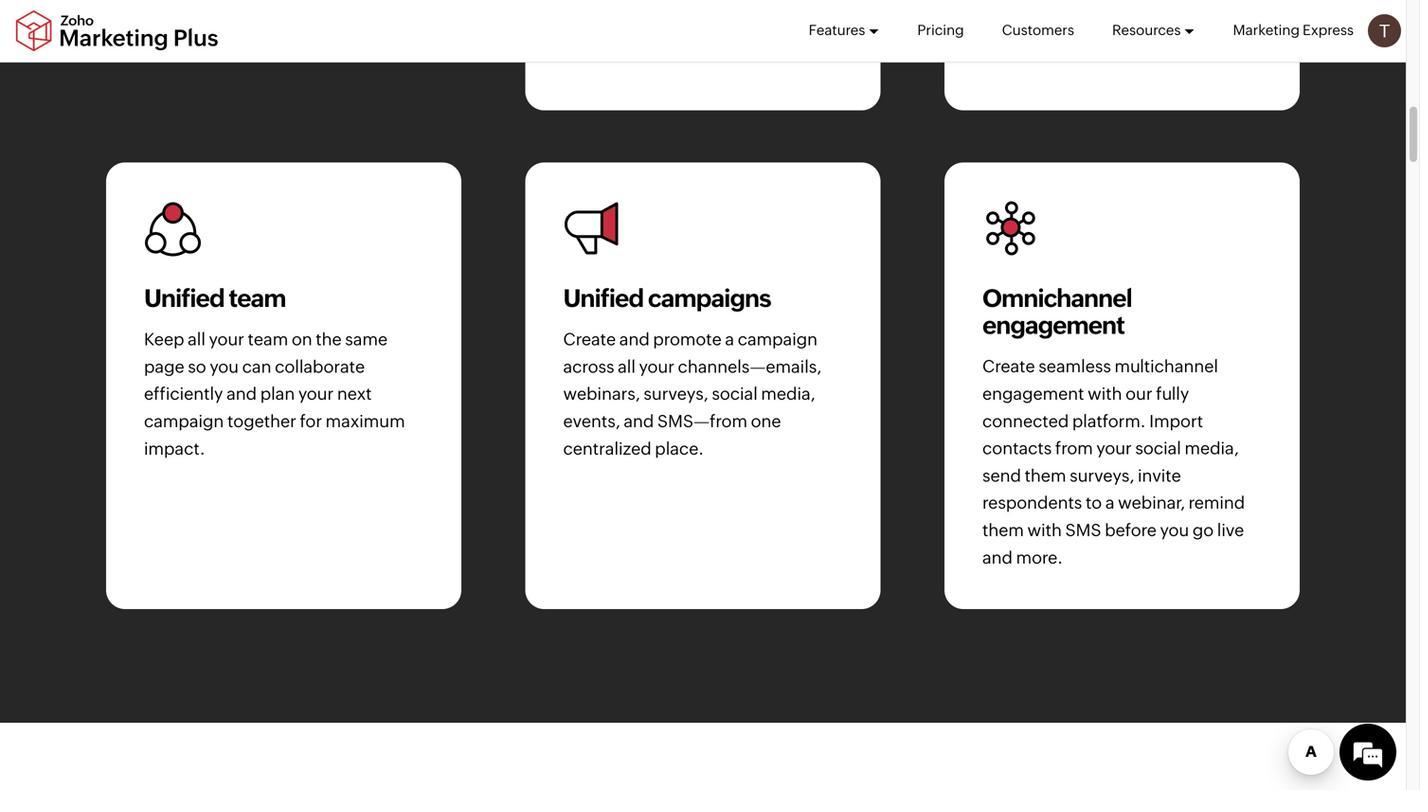 Task type: describe. For each thing, give the bounding box(es) containing it.
for
[[300, 412, 322, 431]]

1 vertical spatial them
[[983, 521, 1024, 540]]

campaign inside create and promote a campaign across all your channels—emails, webinars, surveys, social media, events, and sms—from one centralized place.
[[738, 330, 818, 349]]

you inside create seamless multichannel engagement with our fully connected platform. import contacts from your social media, send them surveys, invite respondents to a webinar, remind them with sms before you go live and more.
[[1161, 521, 1190, 540]]

media, inside create seamless multichannel engagement with our fully connected platform. import contacts from your social media, send them surveys, invite respondents to a webinar, remind them with sms before you go live and more.
[[1185, 439, 1239, 458]]

0 vertical spatial with
[[1088, 384, 1123, 404]]

a inside create seamless multichannel engagement with our fully connected platform. import contacts from your social media, send them surveys, invite respondents to a webinar, remind them with sms before you go live and more.
[[1106, 494, 1115, 513]]

unified campaigns
[[563, 284, 771, 312]]

marketing express
[[1233, 22, 1354, 38]]

0 vertical spatial them
[[1025, 466, 1067, 486]]

page
[[144, 357, 184, 377]]

create for unified campaigns
[[563, 330, 616, 349]]

channels—emails,
[[678, 357, 822, 377]]

together
[[227, 412, 296, 431]]

one
[[751, 412, 781, 431]]

surveys, inside create seamless multichannel engagement with our fully connected platform. import contacts from your social media, send them surveys, invite respondents to a webinar, remind them with sms before you go live and more.
[[1070, 466, 1135, 486]]

respondents
[[983, 494, 1083, 513]]

fully
[[1156, 384, 1190, 404]]

can
[[242, 357, 271, 377]]

marketing express link
[[1233, 0, 1354, 61]]

omnichannel engagement
[[983, 284, 1132, 339]]

all inside keep all your team on the same page so you can collaborate efficiently and plan your next campaign together for maximum impact.
[[188, 330, 206, 349]]

and inside keep all your team on the same page so you can collaborate efficiently and plan your next campaign together for maximum impact.
[[227, 385, 257, 404]]

contacts
[[983, 439, 1052, 458]]

impact.
[[144, 439, 205, 459]]

live
[[1218, 521, 1245, 540]]

you inside keep all your team on the same page so you can collaborate efficiently and plan your next campaign together for maximum impact.
[[210, 357, 239, 377]]

events,
[[563, 412, 620, 431]]

and down 'unified campaigns'
[[620, 330, 650, 349]]

media, inside create and promote a campaign across all your channels—emails, webinars, surveys, social media, events, and sms—from one centralized place.
[[761, 385, 816, 404]]

platform.
[[1073, 412, 1146, 431]]

omnichannel
[[983, 284, 1132, 312]]

plan
[[260, 385, 295, 404]]

0 horizontal spatial with
[[1028, 521, 1062, 540]]

and up centralized
[[624, 412, 654, 431]]

before
[[1105, 521, 1157, 540]]

your down collaborate
[[298, 385, 334, 404]]

create for omnichannel engagement
[[983, 357, 1036, 376]]

to
[[1086, 494, 1102, 513]]

centralized
[[563, 439, 652, 459]]

campaign inside keep all your team on the same page so you can collaborate efficiently and plan your next campaign together for maximum impact.
[[144, 412, 224, 431]]

unified team
[[144, 284, 286, 312]]

all inside create and promote a campaign across all your channels—emails, webinars, surveys, social media, events, and sms—from one centralized place.
[[618, 357, 636, 377]]

sms—from
[[658, 412, 748, 431]]

seamless
[[1039, 357, 1112, 376]]

same
[[345, 330, 388, 349]]

next
[[337, 385, 372, 404]]

so
[[188, 357, 206, 377]]

zoho marketingplus logo image
[[14, 10, 220, 52]]

sms
[[1066, 521, 1102, 540]]

webinars,
[[563, 385, 640, 404]]

features link
[[809, 0, 880, 61]]

customers
[[1002, 22, 1075, 38]]

multichannel
[[1115, 357, 1219, 376]]

create and promote a campaign across all your channels—emails, webinars, surveys, social media, events, and sms—from one centralized place.
[[563, 330, 822, 459]]

webinar,
[[1118, 494, 1186, 513]]



Task type: locate. For each thing, give the bounding box(es) containing it.
social inside create and promote a campaign across all your channels—emails, webinars, surveys, social media, events, and sms—from one centralized place.
[[712, 385, 758, 404]]

go
[[1193, 521, 1214, 540]]

engagement inside omnichannel engagement
[[983, 311, 1125, 339]]

engagement up seamless
[[983, 311, 1125, 339]]

unified for unified team
[[144, 284, 224, 312]]

0 horizontal spatial social
[[712, 385, 758, 404]]

1 vertical spatial surveys,
[[1070, 466, 1135, 486]]

1 horizontal spatial them
[[1025, 466, 1067, 486]]

media, up one at the bottom right of the page
[[761, 385, 816, 404]]

team inside keep all your team on the same page so you can collaborate efficiently and plan your next campaign together for maximum impact.
[[248, 330, 288, 349]]

all
[[188, 330, 206, 349], [618, 357, 636, 377]]

keep all your team on the same page so you can collaborate efficiently and plan your next campaign together for maximum impact.
[[144, 330, 405, 459]]

send
[[983, 466, 1022, 486]]

1 horizontal spatial a
[[1106, 494, 1115, 513]]

them up respondents
[[1025, 466, 1067, 486]]

0 horizontal spatial unified
[[144, 284, 224, 312]]

from
[[1056, 439, 1093, 458]]

unified up across in the top of the page
[[563, 284, 644, 312]]

pricing
[[918, 22, 964, 38]]

them down respondents
[[983, 521, 1024, 540]]

media,
[[761, 385, 816, 404], [1185, 439, 1239, 458]]

create inside create and promote a campaign across all your channels—emails, webinars, surveys, social media, events, and sms—from one centralized place.
[[563, 330, 616, 349]]

0 vertical spatial you
[[210, 357, 239, 377]]

surveys,
[[644, 385, 709, 404], [1070, 466, 1135, 486]]

2 unified from the left
[[563, 284, 644, 312]]

your down "platform." on the bottom
[[1097, 439, 1132, 458]]

1 vertical spatial engagement
[[983, 384, 1085, 404]]

0 vertical spatial surveys,
[[644, 385, 709, 404]]

maximum
[[326, 412, 405, 431]]

1 vertical spatial social
[[1136, 439, 1182, 458]]

1 vertical spatial create
[[983, 357, 1036, 376]]

a right the 'to'
[[1106, 494, 1115, 513]]

and down the can
[[227, 385, 257, 404]]

all up webinars,
[[618, 357, 636, 377]]

0 horizontal spatial them
[[983, 521, 1024, 540]]

and
[[620, 330, 650, 349], [227, 385, 257, 404], [624, 412, 654, 431], [983, 548, 1013, 568]]

you
[[210, 357, 239, 377], [1161, 521, 1190, 540]]

pricing link
[[918, 0, 964, 61]]

0 horizontal spatial create
[[563, 330, 616, 349]]

1 vertical spatial all
[[618, 357, 636, 377]]

the
[[316, 330, 342, 349]]

efficiently
[[144, 385, 223, 404]]

promote
[[653, 330, 722, 349]]

across
[[563, 357, 615, 377]]

0 vertical spatial all
[[188, 330, 206, 349]]

0 vertical spatial social
[[712, 385, 758, 404]]

unified up keep
[[144, 284, 224, 312]]

0 vertical spatial create
[[563, 330, 616, 349]]

terry turtle image
[[1369, 14, 1402, 47]]

1 horizontal spatial with
[[1088, 384, 1123, 404]]

1 vertical spatial campaign
[[144, 412, 224, 431]]

0 horizontal spatial all
[[188, 330, 206, 349]]

1 horizontal spatial all
[[618, 357, 636, 377]]

a inside create and promote a campaign across all your channels—emails, webinars, surveys, social media, events, and sms—from one centralized place.
[[725, 330, 735, 349]]

surveys, up the 'to'
[[1070, 466, 1135, 486]]

create up the connected
[[983, 357, 1036, 376]]

remind
[[1189, 494, 1246, 513]]

connected
[[983, 412, 1069, 431]]

1 vertical spatial with
[[1028, 521, 1062, 540]]

1 vertical spatial media,
[[1185, 439, 1239, 458]]

engagement
[[983, 311, 1125, 339], [983, 384, 1085, 404]]

your inside create and promote a campaign across all your channels—emails, webinars, surveys, social media, events, and sms—from one centralized place.
[[639, 357, 675, 377]]

on
[[292, 330, 312, 349]]

invite
[[1138, 466, 1182, 486]]

0 vertical spatial campaign
[[738, 330, 818, 349]]

team
[[229, 284, 286, 312], [248, 330, 288, 349]]

your inside create seamless multichannel engagement with our fully connected platform. import contacts from your social media, send them surveys, invite respondents to a webinar, remind them with sms before you go live and more.
[[1097, 439, 1132, 458]]

0 horizontal spatial surveys,
[[644, 385, 709, 404]]

features
[[809, 22, 866, 38]]

1 vertical spatial a
[[1106, 494, 1115, 513]]

a
[[725, 330, 735, 349], [1106, 494, 1115, 513]]

1 vertical spatial team
[[248, 330, 288, 349]]

0 vertical spatial a
[[725, 330, 735, 349]]

our
[[1126, 384, 1153, 404]]

collaborate
[[275, 357, 365, 377]]

create up across in the top of the page
[[563, 330, 616, 349]]

1 engagement from the top
[[983, 311, 1125, 339]]

social
[[712, 385, 758, 404], [1136, 439, 1182, 458]]

0 vertical spatial engagement
[[983, 311, 1125, 339]]

create inside create seamless multichannel engagement with our fully connected platform. import contacts from your social media, send them surveys, invite respondents to a webinar, remind them with sms before you go live and more.
[[983, 357, 1036, 376]]

1 horizontal spatial create
[[983, 357, 1036, 376]]

1 horizontal spatial surveys,
[[1070, 466, 1135, 486]]

engagement inside create seamless multichannel engagement with our fully connected platform. import contacts from your social media, send them surveys, invite respondents to a webinar, remind them with sms before you go live and more.
[[983, 384, 1085, 404]]

your
[[209, 330, 244, 349], [639, 357, 675, 377], [298, 385, 334, 404], [1097, 439, 1132, 458]]

resources link
[[1113, 0, 1196, 61]]

1 horizontal spatial media,
[[1185, 439, 1239, 458]]

you left go
[[1161, 521, 1190, 540]]

more.
[[1017, 548, 1063, 568]]

create
[[563, 330, 616, 349], [983, 357, 1036, 376]]

0 vertical spatial media,
[[761, 385, 816, 404]]

social up invite
[[1136, 439, 1182, 458]]

them
[[1025, 466, 1067, 486], [983, 521, 1024, 540]]

with up "platform." on the bottom
[[1088, 384, 1123, 404]]

your up the can
[[209, 330, 244, 349]]

1 unified from the left
[[144, 284, 224, 312]]

campaign
[[738, 330, 818, 349], [144, 412, 224, 431]]

all up so on the top left of the page
[[188, 330, 206, 349]]

social down channels—emails,
[[712, 385, 758, 404]]

2 engagement from the top
[[983, 384, 1085, 404]]

create seamless multichannel engagement with our fully connected platform. import contacts from your social media, send them surveys, invite respondents to a webinar, remind them with sms before you go live and more.
[[983, 357, 1246, 568]]

surveys, inside create and promote a campaign across all your channels—emails, webinars, surveys, social media, events, and sms—from one centralized place.
[[644, 385, 709, 404]]

media, down import at the bottom right of the page
[[1185, 439, 1239, 458]]

social inside create seamless multichannel engagement with our fully connected platform. import contacts from your social media, send them surveys, invite respondents to a webinar, remind them with sms before you go live and more.
[[1136, 439, 1182, 458]]

with up more.
[[1028, 521, 1062, 540]]

unified for unified campaigns
[[563, 284, 644, 312]]

you right so on the top left of the page
[[210, 357, 239, 377]]

0 vertical spatial team
[[229, 284, 286, 312]]

your down promote at the top of page
[[639, 357, 675, 377]]

0 horizontal spatial campaign
[[144, 412, 224, 431]]

campaigns
[[648, 284, 771, 312]]

keep
[[144, 330, 184, 349]]

1 horizontal spatial you
[[1161, 521, 1190, 540]]

0 horizontal spatial you
[[210, 357, 239, 377]]

surveys, up sms—from at the bottom of the page
[[644, 385, 709, 404]]

and inside create seamless multichannel engagement with our fully connected platform. import contacts from your social media, send them surveys, invite respondents to a webinar, remind them with sms before you go live and more.
[[983, 548, 1013, 568]]

1 vertical spatial you
[[1161, 521, 1190, 540]]

customers link
[[1002, 0, 1075, 61]]

resources
[[1113, 22, 1181, 38]]

1 horizontal spatial campaign
[[738, 330, 818, 349]]

a up channels—emails,
[[725, 330, 735, 349]]

engagement up the connected
[[983, 384, 1085, 404]]

campaign up channels—emails,
[[738, 330, 818, 349]]

with
[[1088, 384, 1123, 404], [1028, 521, 1062, 540]]

1 horizontal spatial unified
[[563, 284, 644, 312]]

1 horizontal spatial social
[[1136, 439, 1182, 458]]

place.
[[655, 439, 704, 459]]

express
[[1303, 22, 1354, 38]]

0 horizontal spatial a
[[725, 330, 735, 349]]

import
[[1150, 412, 1204, 431]]

0 horizontal spatial media,
[[761, 385, 816, 404]]

campaign down efficiently
[[144, 412, 224, 431]]

unified
[[144, 284, 224, 312], [563, 284, 644, 312]]

and left more.
[[983, 548, 1013, 568]]

marketing
[[1233, 22, 1300, 38]]



Task type: vqa. For each thing, say whether or not it's contained in the screenshot.
Access
no



